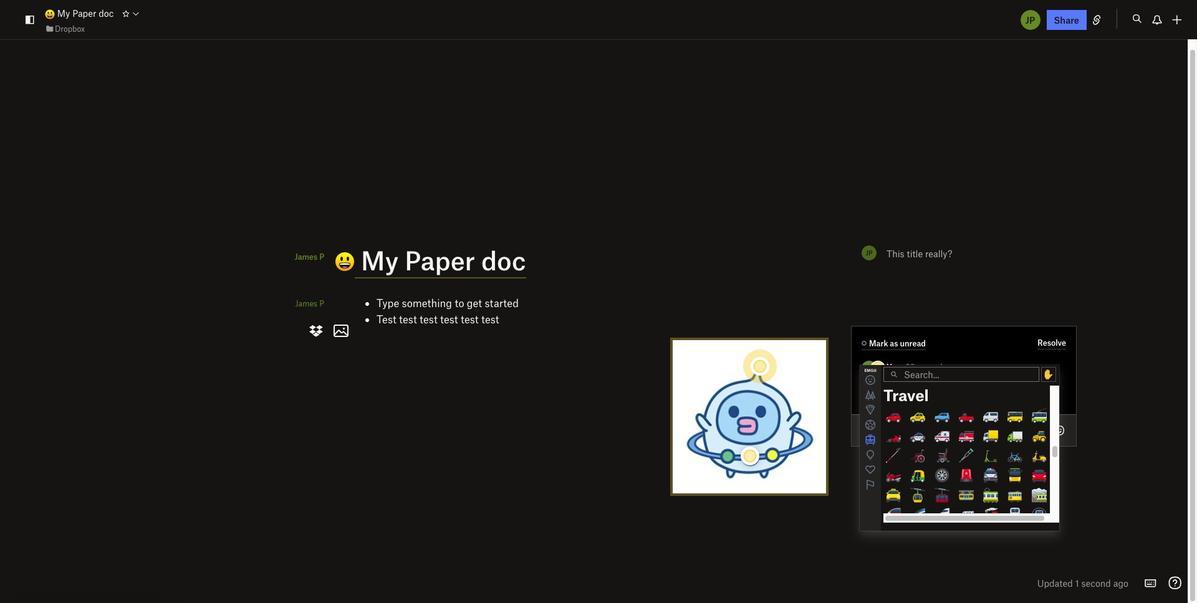 Task type: locate. For each thing, give the bounding box(es) containing it.
1 horizontal spatial doc
[[481, 244, 526, 276]]

doc right grinning face with big eyes icon
[[99, 8, 114, 19]]

paper up "dropbox"
[[72, 8, 96, 19]]

bus image
[[1008, 408, 1023, 423]]

1 vertical spatial 2
[[876, 461, 880, 470]]

get
[[467, 297, 482, 309]]

1 vertical spatial ago
[[1114, 578, 1129, 589]]

grid grid
[[884, 386, 1060, 525]]

crutch image
[[959, 448, 974, 463]]

0 horizontal spatial 2
[[748, 452, 752, 461]]

to
[[455, 297, 464, 309]]

1 vertical spatial my paper doc
[[355, 244, 526, 276]]

tram car image
[[1008, 488, 1023, 503]]

4 overlay image from the top
[[863, 477, 878, 492]]

ago up 'wawatachi's'
[[949, 362, 962, 372]]

delete
[[908, 391, 931, 401]]

doc
[[99, 8, 114, 19], [481, 244, 526, 276]]

share button
[[1047, 10, 1087, 30]]

jp
[[1026, 14, 1035, 25], [866, 249, 873, 257], [866, 364, 873, 372], [866, 426, 873, 434], [866, 461, 873, 469]]

you
[[887, 361, 902, 372]]

police car image
[[911, 428, 926, 443]]

bicycle image
[[1008, 448, 1023, 463]]

oncoming taxi image
[[886, 488, 901, 503]]

mark as unread
[[869, 339, 926, 349]]

share
[[1054, 14, 1080, 25]]

my up type
[[361, 244, 399, 276]]

jp up "emoji flags" image
[[866, 461, 873, 469]]

doc up started
[[481, 244, 526, 276]]

mountain railway image
[[1032, 488, 1047, 503]]

2 overlay image from the top
[[863, 403, 878, 418]]

my paper doc
[[55, 8, 114, 19], [355, 244, 526, 276]]

ambulance image
[[935, 428, 950, 443]]

probing cane image
[[886, 448, 901, 463]]

motorized wheelchair image
[[935, 448, 950, 463]]

jp down the emoji food icon
[[866, 426, 873, 434]]

1
[[759, 362, 762, 371], [877, 364, 880, 373], [1076, 578, 1079, 589]]

1 vertical spatial my
[[361, 244, 399, 276]]

jp inside button
[[1026, 14, 1035, 25]]

hat
[[993, 376, 1007, 388]]

jp up smileys & people image
[[866, 364, 873, 372]]

1 for updated 1 second ago
[[1076, 578, 1079, 589]]

overlay image left edit
[[863, 388, 878, 403]]

0 horizontal spatial doc
[[99, 8, 114, 19]]

my paper doc up something on the left
[[355, 244, 526, 276]]

test right test
[[399, 313, 417, 326]]

delete button
[[908, 391, 931, 401]]

overlay image for "emoji flags" image
[[863, 477, 878, 492]]

mark
[[869, 339, 888, 349]]

Search... text field
[[904, 368, 1039, 381]]

grinning face with big eyes image
[[45, 9, 55, 19]]

manual wheelchair image
[[911, 448, 926, 463]]

1 vertical spatial paper
[[405, 244, 475, 276]]

1 horizontal spatial paper
[[405, 244, 475, 276]]

0 vertical spatial my
[[57, 8, 70, 19]]

paper
[[72, 8, 96, 19], [405, 244, 475, 276]]

heading
[[308, 244, 826, 279]]

2
[[748, 452, 752, 461], [876, 461, 880, 470]]

overlay image left automobile "image"
[[863, 403, 878, 418]]

emoji
[[865, 368, 877, 373]]

Comment Entry text field
[[887, 424, 1069, 437]]

automobile image
[[886, 408, 901, 423]]

activity image
[[863, 418, 878, 433]]

wawatachi's
[[940, 376, 991, 388]]

0 horizontal spatial paper
[[72, 8, 96, 19]]

my
[[57, 8, 70, 19], [361, 244, 399, 276]]

1 horizontal spatial my paper doc
[[355, 244, 526, 276]]

mountain cableway image
[[935, 488, 950, 503]]

this title really?
[[887, 248, 953, 259]]

mark as unread button
[[862, 337, 926, 350]]

look
[[910, 376, 928, 388]]

my paper doc link
[[45, 6, 114, 20]]

1 overlay image from the top
[[863, 388, 878, 403]]

test down started
[[481, 313, 499, 326]]

oncoming police car image
[[984, 468, 999, 483]]

•
[[903, 391, 906, 401]]

ago right second
[[1114, 578, 1129, 589]]

started
[[485, 297, 519, 309]]

title
[[907, 248, 923, 259]]

30 seconds ago
[[906, 362, 962, 372]]

travel
[[884, 386, 929, 404]]

3 overlay image from the top
[[863, 433, 878, 447]]

heading containing my paper doc
[[308, 244, 826, 279]]

jp left this
[[866, 249, 873, 257]]

my right grinning face with big eyes icon
[[57, 8, 70, 19]]

0 vertical spatial 2
[[748, 452, 752, 461]]

ago
[[949, 362, 962, 372], [1114, 578, 1129, 589]]

overlay image left racing car icon at the bottom right of page
[[863, 433, 878, 447]]

wow
[[887, 376, 908, 388]]

auto rickshaw image
[[911, 468, 926, 483]]

paper up something on the left
[[405, 244, 475, 276]]

3 test from the left
[[440, 313, 458, 326]]

the belt
[[887, 460, 930, 471]]

0 vertical spatial doc
[[99, 8, 114, 19]]

1 horizontal spatial 1
[[877, 364, 880, 373]]

test
[[399, 313, 417, 326], [420, 313, 438, 326], [440, 313, 458, 326], [461, 313, 479, 326], [481, 313, 499, 326]]

test down get on the left
[[461, 313, 479, 326]]

fire engine image
[[959, 428, 974, 443]]

2 horizontal spatial 1
[[1076, 578, 1079, 589]]

jp inside jp 2
[[866, 461, 873, 469]]

emoji food image
[[863, 403, 878, 418]]

belt
[[908, 460, 930, 471]]

annotation 1 element
[[751, 357, 770, 376]]

my paper doc up "dropbox"
[[55, 8, 114, 19]]

overlay image down jp 2
[[863, 477, 878, 492]]

smileys & people image
[[863, 373, 878, 388]]

motor scooter image
[[1032, 448, 1047, 463]]

0 horizontal spatial my paper doc
[[55, 8, 114, 19]]

test down to
[[440, 313, 458, 326]]

0 vertical spatial paper
[[72, 8, 96, 19]]

raised hand image
[[1044, 370, 1054, 380]]

0 horizontal spatial 1
[[759, 362, 762, 371]]

tractor image
[[1032, 428, 1047, 443]]

1 horizontal spatial ago
[[1114, 578, 1129, 589]]

symbols image
[[863, 462, 878, 477]]

taxi image
[[911, 408, 926, 423]]

1 horizontal spatial 2
[[876, 461, 880, 470]]

overlay image for the emoji food icon
[[863, 403, 878, 418]]

jp left share popup button
[[1026, 14, 1035, 25]]

emoji transportation image
[[863, 433, 878, 447]]

jp button
[[1019, 8, 1042, 31]]

updated
[[1038, 578, 1073, 589]]

delivery truck image
[[984, 428, 999, 443]]

the
[[887, 460, 906, 471]]

1 for jp 1
[[877, 364, 880, 373]]

really?
[[926, 248, 953, 259]]

overlay image
[[863, 388, 878, 403], [863, 403, 878, 418], [863, 433, 878, 447], [863, 477, 878, 492]]

overlay image for emoji nature image on the right of the page
[[863, 388, 878, 403]]

test down something on the left
[[420, 313, 438, 326]]

0 horizontal spatial ago
[[949, 362, 962, 372]]



Task type: vqa. For each thing, say whether or not it's contained in the screenshot.
"Test"
yes



Task type: describe. For each thing, give the bounding box(es) containing it.
emoji flags image
[[863, 477, 878, 492]]

dropbox
[[55, 24, 85, 34]]

metro image
[[1032, 508, 1047, 523]]

2 test from the left
[[420, 313, 438, 326]]

light rail image
[[959, 508, 974, 523]]

edit button
[[887, 391, 901, 401]]

0 vertical spatial ago
[[949, 362, 962, 372]]

motorcycle image
[[886, 468, 901, 483]]

1 test from the left
[[399, 313, 417, 326]]

at
[[930, 376, 938, 388]]

updated 1 second ago
[[1038, 578, 1129, 589]]

locomotive image
[[984, 508, 999, 523]]

paper inside heading
[[405, 244, 475, 276]]

something
[[402, 297, 452, 309]]

5 test from the left
[[481, 313, 499, 326]]

annotation 2 element
[[741, 447, 760, 466]]

high-speed train image
[[911, 508, 926, 523]]

trolleybus image
[[1032, 408, 1047, 423]]

4 test from the left
[[461, 313, 479, 326]]

second
[[1082, 578, 1111, 589]]

monorail image
[[886, 508, 901, 523]]

as
[[890, 339, 898, 349]]

train image
[[1008, 508, 1023, 523]]

kick scooter image
[[984, 448, 999, 463]]

add dropbox files image
[[306, 321, 326, 341]]

user-uploaded image: wawatchi2.jpg image
[[673, 341, 826, 494]]

0 horizontal spatial my
[[57, 8, 70, 19]]

wheel image
[[935, 468, 950, 483]]

pickup truck image
[[959, 408, 974, 423]]

30 seconds ago link
[[906, 362, 962, 372]]

seconds
[[917, 362, 947, 372]]

type
[[377, 297, 399, 309]]

racing car image
[[886, 428, 901, 443]]

my paper doc inside heading
[[355, 244, 526, 276]]

30
[[906, 362, 915, 372]]

unread
[[900, 339, 926, 349]]

railway car image
[[984, 488, 999, 503]]

😃
[[308, 247, 333, 278]]

emoji nature image
[[863, 388, 878, 403]]

1 vertical spatial doc
[[481, 244, 526, 276]]

wow look at wawatachi's hat edit • delete
[[887, 376, 1007, 401]]

resolve button
[[1038, 337, 1066, 350]]

jp 2
[[866, 461, 880, 470]]

this
[[887, 248, 905, 259]]

minibus image
[[984, 408, 999, 423]]

suspension railway image
[[959, 488, 974, 503]]

1 horizontal spatial my
[[361, 244, 399, 276]]

resolve
[[1038, 338, 1066, 348]]

oncoming bus image
[[1008, 468, 1023, 483]]

0 vertical spatial my paper doc
[[55, 8, 114, 19]]

edit
[[887, 391, 901, 401]]

travel dialog
[[881, 365, 1060, 531]]

aerial tramway image
[[911, 488, 926, 503]]

overlay image for emoji transportation image
[[863, 433, 878, 447]]

sport utility vehicle image
[[935, 408, 950, 423]]

articulated lorry image
[[1008, 428, 1023, 443]]

jp 1
[[866, 364, 880, 373]]

dropbox link
[[45, 22, 85, 35]]

oncoming automobile image
[[1032, 468, 1047, 483]]

bullet train image
[[935, 508, 950, 523]]

police car light image
[[959, 468, 974, 483]]

test
[[377, 313, 397, 326]]

jp inside 'jp 1'
[[866, 364, 873, 372]]

type something to get started test test test test test test
[[377, 297, 519, 326]]

objects image
[[863, 447, 878, 462]]



